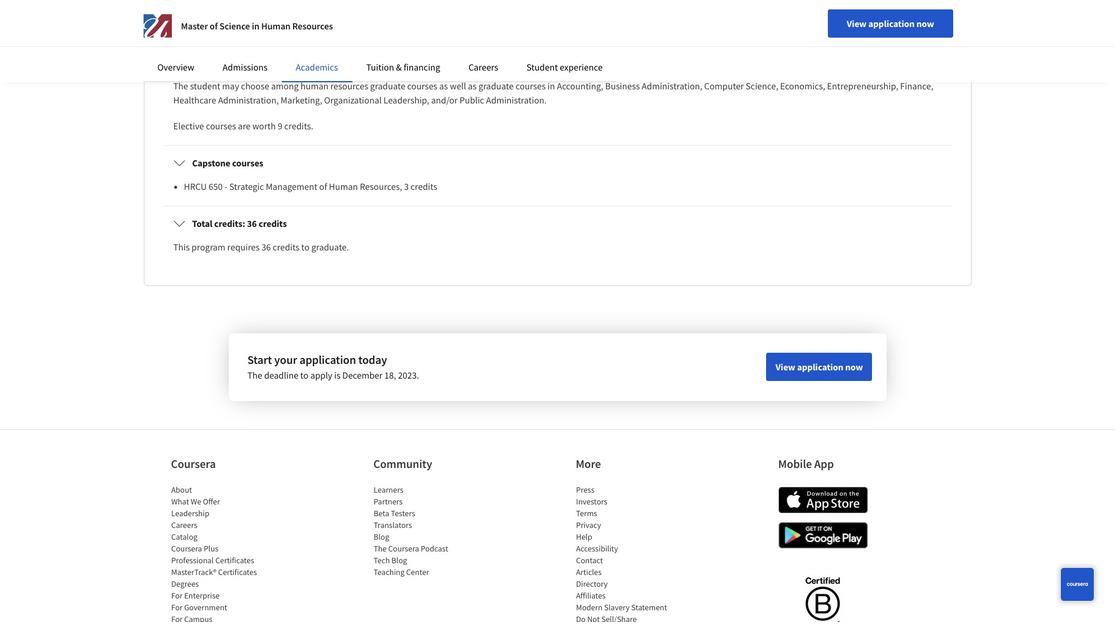 Task type: vqa. For each thing, say whether or not it's contained in the screenshot.
topmost Blog
yes



Task type: describe. For each thing, give the bounding box(es) containing it.
olcu
[[184, 19, 206, 31]]

view application now for the deadline to apply is december 18, 2023.
[[776, 361, 863, 373]]

articles link
[[576, 567, 602, 578]]

master
[[181, 20, 208, 32]]

this program requires 36 credits to graduate.
[[173, 241, 349, 253]]

university of massachusetts global logo image
[[143, 12, 172, 40]]

translators link
[[374, 520, 412, 531]]

view for the deadline to apply is december 18, 2023.
[[776, 361, 796, 373]]

admissions
[[223, 61, 268, 73]]

1 horizontal spatial careers
[[469, 61, 498, 73]]

courses down financing on the left of page
[[407, 80, 438, 92]]

total credits: 36 credits button
[[164, 207, 952, 240]]

tuition
[[366, 61, 394, 73]]

now for the deadline to apply is december 18, 2023.
[[846, 361, 863, 373]]

contact link
[[576, 556, 603, 566]]

hrcu
[[184, 181, 207, 192]]

coursera plus link
[[171, 544, 218, 555]]

for government link
[[171, 603, 227, 613]]

testers
[[391, 509, 415, 519]]

choose
[[241, 80, 269, 92]]

olcu 615 - leading organizational change, 3 credits
[[184, 19, 388, 31]]

3 inside list
[[355, 19, 360, 31]]

entrepreneurship,
[[827, 80, 899, 92]]

1 vertical spatial careers link
[[171, 520, 197, 531]]

about
[[171, 485, 192, 496]]

elective for elective courses are worth 9 credits.
[[173, 120, 204, 132]]

partners link
[[374, 497, 402, 507]]

articles
[[576, 567, 602, 578]]

resources
[[292, 20, 333, 32]]

partners
[[374, 497, 402, 507]]

view application now button for the deadline to apply is december 18, 2023.
[[766, 353, 873, 381]]

privacy
[[576, 520, 601, 531]]

accessibility
[[576, 544, 618, 555]]

center
[[406, 567, 429, 578]]

view application now for master of science in human resources
[[847, 18, 934, 29]]

in inside the student may choose among human resources graduate courses as well as graduate courses in accounting, business administration, computer science, economics, entrepreneurship, finance, healthcare administration, marketing, organizational leadership, and/or public administration.
[[548, 80, 555, 92]]

application for the deadline to apply is december 18, 2023.
[[797, 361, 844, 373]]

overview
[[157, 61, 194, 73]]

the inside the learners partners beta testers translators blog the coursera podcast tech blog teaching center
[[374, 544, 386, 555]]

elective courses button
[[164, 46, 952, 79]]

privacy link
[[576, 520, 601, 531]]

mastertrack® certificates link
[[171, 567, 257, 578]]

1 for from the top
[[171, 591, 182, 602]]

are
[[238, 120, 251, 132]]

science,
[[746, 80, 779, 92]]

courses for capstone courses
[[232, 157, 263, 169]]

graduate.
[[311, 241, 349, 253]]

1 graduate from the left
[[370, 80, 406, 92]]

credits right requires
[[273, 241, 300, 253]]

credits.
[[284, 120, 313, 132]]

0 horizontal spatial human
[[261, 20, 291, 32]]

olcu 615 - leading organizational change, 3 credits list item
[[184, 18, 942, 32]]

finance,
[[901, 80, 934, 92]]

application for master of science in human resources
[[869, 18, 915, 29]]

coursera for learners partners beta testers translators blog the coursera podcast tech blog teaching center
[[388, 544, 419, 555]]

1 horizontal spatial blog
[[391, 556, 407, 566]]

total
[[192, 218, 212, 230]]

tech blog link
[[374, 556, 407, 566]]

translators
[[374, 520, 412, 531]]

apply
[[310, 370, 332, 381]]

financing
[[404, 61, 440, 73]]

- for strategic
[[225, 181, 228, 192]]

strategic
[[229, 181, 264, 192]]

requires
[[227, 241, 260, 253]]

computer
[[704, 80, 744, 92]]

courses for elective courses are worth 9 credits.
[[206, 120, 236, 132]]

among
[[271, 80, 299, 92]]

2 graduate from the left
[[479, 80, 514, 92]]

2 for from the top
[[171, 603, 182, 613]]

elective for elective courses
[[192, 57, 225, 68]]

careers inside the about what we offer leadership careers catalog coursera plus professional certificates mastertrack® certificates degrees for enterprise for government
[[171, 520, 197, 531]]

modern slavery statement link
[[576, 603, 667, 613]]

learners link
[[374, 485, 403, 496]]

academics
[[296, 61, 338, 73]]

mobile app
[[778, 457, 834, 472]]

the inside the student may choose among human resources graduate courses as well as graduate courses in accounting, business administration, computer science, economics, entrepreneurship, finance, healthcare administration, marketing, organizational leadership, and/or public administration.
[[173, 80, 188, 92]]

learners partners beta testers translators blog the coursera podcast tech blog teaching center
[[374, 485, 448, 578]]

december
[[342, 370, 383, 381]]

accounting,
[[557, 80, 604, 92]]

36 inside dropdown button
[[247, 218, 257, 230]]

slavery
[[604, 603, 630, 613]]

courses for elective courses
[[227, 57, 258, 68]]

capstone courses button
[[164, 147, 952, 180]]

about link
[[171, 485, 192, 496]]

experience
[[560, 61, 603, 73]]

1 horizontal spatial careers link
[[469, 61, 498, 73]]

18,
[[385, 370, 396, 381]]

view for master of science in human resources
[[847, 18, 867, 29]]

1 as from the left
[[439, 80, 448, 92]]

academics link
[[296, 61, 338, 73]]

science
[[220, 20, 250, 32]]

coursera for about what we offer leadership careers catalog coursera plus professional certificates mastertrack® certificates degrees for enterprise for government
[[171, 544, 202, 555]]

healthcare
[[173, 94, 216, 106]]

0 vertical spatial certificates
[[215, 556, 254, 566]]

press investors terms privacy help accessibility contact articles directory affiliates modern slavery statement
[[576, 485, 667, 613]]

well
[[450, 80, 466, 92]]

this
[[173, 241, 190, 253]]

learners
[[374, 485, 403, 496]]

the coursera podcast link
[[374, 544, 448, 555]]

affiliates
[[576, 591, 606, 602]]

- for leading
[[224, 19, 227, 31]]

press link
[[576, 485, 594, 496]]

1 horizontal spatial 3
[[404, 181, 409, 192]]

leadership,
[[384, 94, 429, 106]]

master of science in human resources
[[181, 20, 333, 32]]

get it on google play image
[[778, 523, 868, 549]]

9
[[278, 120, 282, 132]]

mastertrack®
[[171, 567, 216, 578]]



Task type: locate. For each thing, give the bounding box(es) containing it.
0 vertical spatial 36
[[247, 218, 257, 230]]

is
[[334, 370, 341, 381]]

elective inside dropdown button
[[192, 57, 225, 68]]

elective
[[192, 57, 225, 68], [173, 120, 204, 132]]

1 vertical spatial administration,
[[218, 94, 279, 106]]

of right management
[[319, 181, 327, 192]]

courses left are in the top left of the page
[[206, 120, 236, 132]]

government
[[184, 603, 227, 613]]

list for coursera
[[171, 484, 271, 623]]

- right "615"
[[224, 19, 227, 31]]

0 vertical spatial view application now
[[847, 18, 934, 29]]

1 vertical spatial in
[[548, 80, 555, 92]]

human left resources,
[[329, 181, 358, 192]]

investors
[[576, 497, 607, 507]]

1 vertical spatial now
[[846, 361, 863, 373]]

1 vertical spatial view application now
[[776, 361, 863, 373]]

careers up public
[[469, 61, 498, 73]]

credits inside list
[[361, 19, 388, 31]]

for enterprise link
[[171, 591, 219, 602]]

as up the and/or
[[439, 80, 448, 92]]

0 vertical spatial view
[[847, 18, 867, 29]]

0 vertical spatial view application now button
[[828, 9, 953, 38]]

1 vertical spatial organizational
[[324, 94, 382, 106]]

investors link
[[576, 497, 607, 507]]

courses up the administration. at top
[[516, 80, 546, 92]]

for down the for enterprise link
[[171, 603, 182, 613]]

directory
[[576, 579, 608, 590]]

36
[[247, 218, 257, 230], [262, 241, 271, 253]]

the down start
[[248, 370, 262, 381]]

list containing learners
[[374, 484, 474, 579]]

0 vertical spatial for
[[171, 591, 182, 602]]

view application now
[[847, 18, 934, 29], [776, 361, 863, 373]]

leading
[[228, 19, 260, 31]]

elective down healthcare
[[173, 120, 204, 132]]

logo of certified b corporation image
[[799, 571, 847, 623]]

administration, down choose
[[218, 94, 279, 106]]

catalog
[[171, 532, 197, 543]]

1 vertical spatial view application now button
[[766, 353, 873, 381]]

may
[[222, 80, 239, 92]]

help link
[[576, 532, 592, 543]]

blog link
[[374, 532, 389, 543]]

graduate
[[370, 80, 406, 92], [479, 80, 514, 92]]

management
[[266, 181, 318, 192]]

administration, right business
[[642, 80, 703, 92]]

list item down modern slavery statement "link"
[[576, 614, 676, 623]]

courses up the "may"
[[227, 57, 258, 68]]

in
[[252, 20, 260, 32], [548, 80, 555, 92]]

0 vertical spatial human
[[261, 20, 291, 32]]

1 horizontal spatial as
[[468, 80, 477, 92]]

0 horizontal spatial application
[[300, 353, 356, 367]]

elective courses
[[192, 57, 258, 68]]

to inside the start your application today the deadline to apply is december 18, 2023.
[[300, 370, 309, 381]]

student
[[190, 80, 220, 92]]

1 vertical spatial view
[[776, 361, 796, 373]]

0 vertical spatial now
[[917, 18, 934, 29]]

0 horizontal spatial list
[[171, 484, 271, 623]]

1 vertical spatial certificates
[[218, 567, 257, 578]]

start
[[248, 353, 272, 367]]

to left graduate.
[[301, 241, 310, 253]]

the down blog link
[[374, 544, 386, 555]]

community
[[374, 457, 432, 472]]

economics,
[[780, 80, 826, 92]]

your
[[274, 353, 297, 367]]

2 list from the left
[[374, 484, 474, 579]]

0 horizontal spatial 36
[[247, 218, 257, 230]]

list item
[[184, 0, 942, 12], [171, 614, 271, 623], [576, 614, 676, 623]]

1 horizontal spatial 36
[[262, 241, 271, 253]]

0 vertical spatial 3
[[355, 19, 360, 31]]

0 horizontal spatial blog
[[374, 532, 389, 543]]

2 horizontal spatial application
[[869, 18, 915, 29]]

0 vertical spatial to
[[301, 241, 310, 253]]

list item down government
[[171, 614, 271, 623]]

0 horizontal spatial the
[[173, 80, 188, 92]]

organizational inside the student may choose among human resources graduate courses as well as graduate courses in accounting, business administration, computer science, economics, entrepreneurship, finance, healthcare administration, marketing, organizational leadership, and/or public administration.
[[324, 94, 382, 106]]

leadership
[[171, 509, 209, 519]]

beta testers link
[[374, 509, 415, 519]]

organizational down resources at the left
[[324, 94, 382, 106]]

0 horizontal spatial careers link
[[171, 520, 197, 531]]

- inside list
[[224, 19, 227, 31]]

blog up teaching center link
[[391, 556, 407, 566]]

1 vertical spatial for
[[171, 603, 182, 613]]

marketing,
[[281, 94, 322, 106]]

statement
[[631, 603, 667, 613]]

hrcu 650 - strategic management of human resources, 3 credits list item
[[184, 180, 942, 194]]

- right 650
[[225, 181, 228, 192]]

1 vertical spatial careers
[[171, 520, 197, 531]]

what
[[171, 497, 189, 507]]

0 vertical spatial -
[[224, 19, 227, 31]]

admissions link
[[223, 61, 268, 73]]

contact
[[576, 556, 603, 566]]

0 horizontal spatial now
[[846, 361, 863, 373]]

36 right requires
[[262, 241, 271, 253]]

courses inside dropdown button
[[227, 57, 258, 68]]

podcast
[[421, 544, 448, 555]]

1 vertical spatial to
[[300, 370, 309, 381]]

list containing about
[[171, 484, 271, 623]]

hrcu 650 - strategic management of human resources, 3 credits
[[184, 181, 438, 192]]

blog down translators link
[[374, 532, 389, 543]]

credits right resources,
[[411, 181, 438, 192]]

0 vertical spatial elective
[[192, 57, 225, 68]]

0 vertical spatial of
[[210, 20, 218, 32]]

modern
[[576, 603, 602, 613]]

0 vertical spatial in
[[252, 20, 260, 32]]

2 horizontal spatial list
[[576, 484, 676, 623]]

affiliates link
[[576, 591, 606, 602]]

1 vertical spatial human
[[329, 181, 358, 192]]

certificates down professional certificates link
[[218, 567, 257, 578]]

1 horizontal spatial administration,
[[642, 80, 703, 92]]

plus
[[203, 544, 218, 555]]

credits:
[[214, 218, 245, 230]]

list item for coursera
[[171, 614, 271, 623]]

leadership link
[[171, 509, 209, 519]]

teaching
[[374, 567, 404, 578]]

accessibility link
[[576, 544, 618, 555]]

1 list from the left
[[171, 484, 271, 623]]

list for more
[[576, 484, 676, 623]]

application inside the start your application today the deadline to apply is december 18, 2023.
[[300, 353, 356, 367]]

administration.
[[486, 94, 547, 106]]

list item up olcu 615 - leading organizational change, 3 credits list item
[[184, 0, 942, 12]]

0 vertical spatial careers
[[469, 61, 498, 73]]

professional
[[171, 556, 213, 566]]

student experience
[[527, 61, 603, 73]]

terms link
[[576, 509, 597, 519]]

the down overview link
[[173, 80, 188, 92]]

0 horizontal spatial 3
[[355, 19, 360, 31]]

36 right the credits:
[[247, 218, 257, 230]]

3
[[355, 19, 360, 31], [404, 181, 409, 192]]

careers up catalog on the left
[[171, 520, 197, 531]]

list
[[171, 484, 271, 623], [374, 484, 474, 579], [576, 484, 676, 623]]

of inside list item
[[319, 181, 327, 192]]

administration,
[[642, 80, 703, 92], [218, 94, 279, 106]]

1 horizontal spatial application
[[797, 361, 844, 373]]

human
[[301, 80, 329, 92]]

0 horizontal spatial as
[[439, 80, 448, 92]]

courses up strategic
[[232, 157, 263, 169]]

1 vertical spatial -
[[225, 181, 228, 192]]

about what we offer leadership careers catalog coursera plus professional certificates mastertrack® certificates degrees for enterprise for government
[[171, 485, 257, 613]]

student experience link
[[527, 61, 603, 73]]

catalog link
[[171, 532, 197, 543]]

the
[[173, 80, 188, 92], [248, 370, 262, 381], [374, 544, 386, 555]]

degrees link
[[171, 579, 199, 590]]

0 vertical spatial careers link
[[469, 61, 498, 73]]

press
[[576, 485, 594, 496]]

coursera down catalog link at the bottom left of the page
[[171, 544, 202, 555]]

2 as from the left
[[468, 80, 477, 92]]

certificates up mastertrack® certificates 'link'
[[215, 556, 254, 566]]

of right "olcu"
[[210, 20, 218, 32]]

human right leading
[[261, 20, 291, 32]]

organizational right leading
[[262, 19, 319, 31]]

in down student
[[548, 80, 555, 92]]

3 list from the left
[[576, 484, 676, 623]]

list containing press
[[576, 484, 676, 623]]

graduate down tuition on the top
[[370, 80, 406, 92]]

list item for more
[[576, 614, 676, 623]]

0 horizontal spatial in
[[252, 20, 260, 32]]

1 vertical spatial the
[[248, 370, 262, 381]]

&
[[396, 61, 402, 73]]

more
[[576, 457, 601, 472]]

app
[[815, 457, 834, 472]]

we
[[190, 497, 201, 507]]

0 vertical spatial blog
[[374, 532, 389, 543]]

1 horizontal spatial organizational
[[324, 94, 382, 106]]

for down degrees
[[171, 591, 182, 602]]

careers link up public
[[469, 61, 498, 73]]

directory link
[[576, 579, 608, 590]]

0 horizontal spatial organizational
[[262, 19, 319, 31]]

0 horizontal spatial careers
[[171, 520, 197, 531]]

elective courses are worth 9 credits.
[[173, 120, 313, 132]]

coursera up about link
[[171, 457, 216, 472]]

credits
[[361, 19, 388, 31], [411, 181, 438, 192], [259, 218, 287, 230], [273, 241, 300, 253]]

3 right resources,
[[404, 181, 409, 192]]

1 horizontal spatial graduate
[[479, 80, 514, 92]]

0 vertical spatial organizational
[[262, 19, 319, 31]]

human inside list item
[[329, 181, 358, 192]]

careers link
[[469, 61, 498, 73], [171, 520, 197, 531]]

to left apply
[[300, 370, 309, 381]]

application
[[869, 18, 915, 29], [300, 353, 356, 367], [797, 361, 844, 373]]

coursera
[[171, 457, 216, 472], [171, 544, 202, 555], [388, 544, 419, 555]]

courses inside dropdown button
[[232, 157, 263, 169]]

olcu 615 - leading organizational change, 3 credits list
[[178, 0, 942, 32]]

1 horizontal spatial list
[[374, 484, 474, 579]]

offer
[[203, 497, 220, 507]]

coursera inside the about what we offer leadership careers catalog coursera plus professional certificates mastertrack® certificates degrees for enterprise for government
[[171, 544, 202, 555]]

careers link up catalog on the left
[[171, 520, 197, 531]]

credits up this program requires 36 credits to graduate. at the top
[[259, 218, 287, 230]]

view application now button for master of science in human resources
[[828, 9, 953, 38]]

start your application today the deadline to apply is december 18, 2023.
[[248, 353, 419, 381]]

coursera up tech blog link
[[388, 544, 419, 555]]

3 right change,
[[355, 19, 360, 31]]

1 horizontal spatial now
[[917, 18, 934, 29]]

the student may choose among human resources graduate courses as well as graduate courses in accounting, business administration, computer science, economics, entrepreneurship, finance, healthcare administration, marketing, organizational leadership, and/or public administration.
[[173, 80, 934, 106]]

now for master of science in human resources
[[917, 18, 934, 29]]

1 vertical spatial 36
[[262, 241, 271, 253]]

2023.
[[398, 370, 419, 381]]

list for community
[[374, 484, 474, 579]]

in right the 'science'
[[252, 20, 260, 32]]

professional certificates link
[[171, 556, 254, 566]]

0 vertical spatial the
[[173, 80, 188, 92]]

0 horizontal spatial view
[[776, 361, 796, 373]]

organizational
[[262, 19, 319, 31], [324, 94, 382, 106]]

1 horizontal spatial of
[[319, 181, 327, 192]]

2 vertical spatial the
[[374, 544, 386, 555]]

credits inside dropdown button
[[259, 218, 287, 230]]

0 horizontal spatial administration,
[[218, 94, 279, 106]]

0 horizontal spatial of
[[210, 20, 218, 32]]

beta
[[374, 509, 389, 519]]

download on the app store image
[[778, 487, 868, 514]]

as up public
[[468, 80, 477, 92]]

1 horizontal spatial the
[[248, 370, 262, 381]]

1 vertical spatial elective
[[173, 120, 204, 132]]

organizational inside olcu 615 - leading organizational change, 3 credits list item
[[262, 19, 319, 31]]

graduate up the administration. at top
[[479, 80, 514, 92]]

2 horizontal spatial the
[[374, 544, 386, 555]]

elective up student
[[192, 57, 225, 68]]

mobile
[[778, 457, 812, 472]]

credits right change,
[[361, 19, 388, 31]]

1 vertical spatial blog
[[391, 556, 407, 566]]

1 vertical spatial of
[[319, 181, 327, 192]]

resources
[[331, 80, 368, 92]]

1 horizontal spatial view
[[847, 18, 867, 29]]

1 horizontal spatial human
[[329, 181, 358, 192]]

program
[[192, 241, 226, 253]]

1 vertical spatial 3
[[404, 181, 409, 192]]

careers
[[469, 61, 498, 73], [171, 520, 197, 531]]

coursera inside the learners partners beta testers translators blog the coursera podcast tech blog teaching center
[[388, 544, 419, 555]]

0 vertical spatial administration,
[[642, 80, 703, 92]]

the inside the start your application today the deadline to apply is december 18, 2023.
[[248, 370, 262, 381]]

0 horizontal spatial graduate
[[370, 80, 406, 92]]

1 horizontal spatial in
[[548, 80, 555, 92]]



